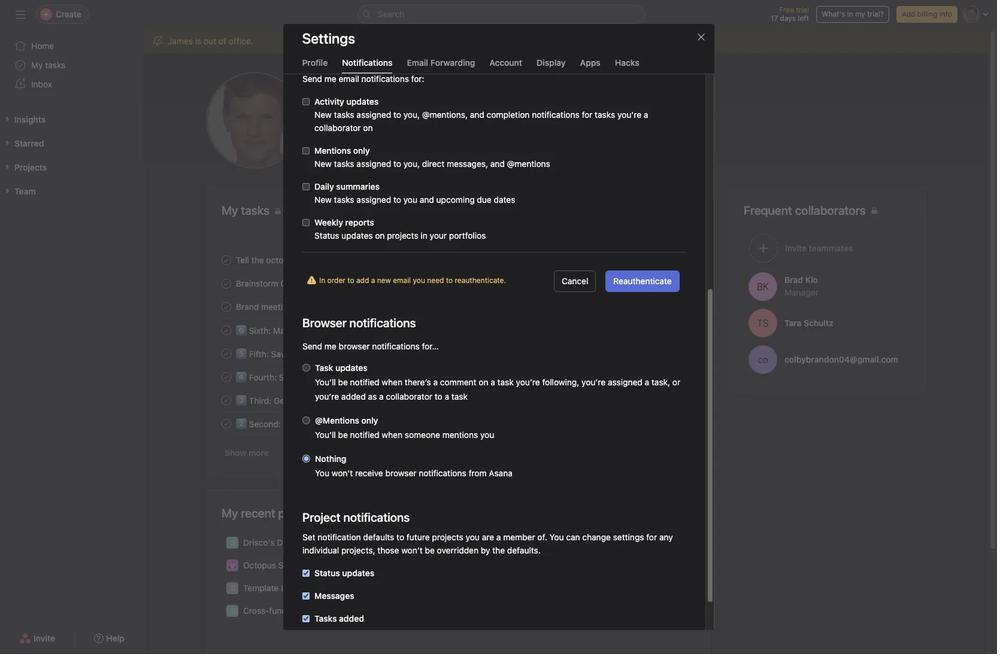 Task type: locate. For each thing, give the bounding box(es) containing it.
in inside weekly reports status updates on projects in your portfolios
[[420, 231, 427, 241]]

when inside @mentions only you'll be notified when someone mentions you
[[381, 430, 402, 440]]

organized
[[290, 396, 328, 406]]

browser right receive
[[385, 468, 416, 479]]

1 horizontal spatial oct
[[672, 373, 684, 382]]

updates down projects,
[[342, 568, 374, 579]]

new down the mentions
[[314, 159, 331, 169]]

0 vertical spatial drisco's drinks
[[612, 279, 663, 288]]

1 vertical spatial new
[[314, 159, 331, 169]]

17
[[771, 14, 778, 23]]

work up as
[[373, 373, 392, 383]]

my up inbox
[[31, 60, 43, 70]]

0 vertical spatial ja
[[238, 101, 271, 140]]

and right "councilor"
[[470, 110, 484, 120]]

1 horizontal spatial ts
[[757, 318, 769, 329]]

0 horizontal spatial bk
[[677, 539, 686, 548]]

notifications right the completion
[[532, 110, 579, 120]]

you left need
[[413, 276, 425, 285]]

0 vertical spatial send
[[302, 74, 322, 84]]

4 completed checkbox from the top
[[219, 370, 234, 384]]

completed checkbox for 3️⃣
[[219, 393, 234, 408]]

send down 6️⃣ sixth: make work manageable
[[302, 341, 322, 352]]

you inside set notification defaults to future projects you are a member of. you can change settings for any individual projects, those won't be overridden by the defaults.
[[549, 533, 564, 543]]

a right add
[[371, 276, 375, 285]]

you're right the following,
[[581, 377, 605, 388]]

send me browser notifications for…
[[302, 341, 439, 352]]

you left are
[[465, 533, 479, 543]]

project notifications
[[302, 511, 410, 525]]

1 horizontal spatial projects
[[432, 533, 463, 543]]

of right out
[[219, 36, 226, 46]]

layout
[[317, 419, 340, 429]]

list image down rocket image
[[229, 585, 236, 592]]

you, left direct
[[403, 159, 420, 169]]

marketing left department
[[544, 117, 583, 127]]

and
[[470, 110, 484, 120], [490, 159, 505, 169], [420, 195, 434, 205]]

when for someone
[[381, 430, 402, 440]]

1 vertical spatial browser
[[385, 468, 416, 479]]

daily summaries new tasks assigned to you and upcoming due dates
[[314, 182, 515, 205]]

updates inside 'task updates you'll be notified when there's a comment on a task you're following, you're assigned a task, or you're added as a collaborator to a task'
[[335, 363, 367, 373]]

1 horizontal spatial work
[[373, 373, 392, 383]]

0 vertical spatial be
[[338, 377, 348, 388]]

marketing up browser notifications
[[328, 302, 367, 312]]

0 vertical spatial added
[[341, 392, 366, 402]]

1 vertical spatial task
[[451, 392, 468, 402]]

notification
[[317, 533, 361, 543]]

search list box
[[357, 5, 645, 24]]

list image
[[229, 585, 236, 592], [229, 608, 236, 615]]

asana left for…
[[385, 349, 408, 359]]

0 vertical spatial bk
[[757, 281, 769, 292]]

2 horizontal spatial and
[[490, 159, 505, 169]]

my tasks
[[222, 204, 270, 217]]

brand
[[236, 302, 259, 312]]

on up new
[[375, 231, 385, 241]]

6 completed checkbox from the top
[[219, 417, 234, 431]]

brainstorm california cola flavors
[[236, 279, 365, 289]]

collaborator inside activity updates new tasks assigned to you, @mentions, and completion notifications for tasks you're a collaborator on
[[314, 123, 361, 133]]

rocket image
[[229, 562, 236, 570]]

be
[[338, 377, 348, 388], [338, 430, 348, 440], [425, 546, 434, 556]]

0 horizontal spatial co
[[666, 539, 674, 548]]

0 horizontal spatial drinks
[[277, 538, 302, 548]]

email
[[338, 74, 359, 84], [393, 276, 411, 285]]

me down profile
[[324, 74, 336, 84]]

completed checkbox left the 5️⃣
[[219, 347, 234, 361]]

only inside @mentions only you'll be notified when someone mentions you
[[361, 416, 378, 426]]

assigned inside activity updates new tasks assigned to you, @mentions, and completion notifications for tasks you're a collaborator on
[[356, 110, 391, 120]]

1 horizontal spatial of
[[325, 373, 333, 383]]

on up the profile
[[363, 123, 373, 133]]

email forwarding button
[[407, 58, 475, 74]]

notified inside @mentions only you'll be notified when someone mentions you
[[350, 430, 379, 440]]

tasks
[[45, 60, 66, 70], [334, 110, 354, 120], [595, 110, 615, 120], [334, 159, 354, 169], [334, 195, 354, 205]]

to inside daily summaries new tasks assigned to you and upcoming due dates
[[393, 195, 401, 205]]

search button
[[357, 5, 645, 24]]

list image for cross-functional project plan
[[229, 608, 236, 615]]

when left there's
[[381, 377, 402, 388]]

None radio
[[302, 364, 310, 372]]

from
[[468, 468, 486, 479]]

ja inside button
[[238, 101, 271, 140]]

save
[[271, 349, 290, 359]]

for left you're
[[582, 110, 592, 120]]

notifications down notifications
[[361, 74, 409, 84]]

2 horizontal spatial you're
[[581, 377, 605, 388]]

for left any
[[646, 533, 657, 543]]

3 completed checkbox from the top
[[219, 300, 234, 314]]

1 horizontal spatial you're
[[516, 377, 540, 388]]

notifications button
[[342, 58, 393, 74]]

display button
[[537, 58, 566, 74]]

0 vertical spatial when
[[381, 377, 402, 388]]

only for mentions only
[[353, 146, 370, 156]]

functional
[[269, 606, 308, 616]]

0 vertical spatial james
[[168, 36, 193, 46]]

1 vertical spatial when
[[381, 430, 402, 440]]

james for james is out of office.
[[168, 36, 193, 46]]

find
[[283, 419, 300, 429]]

asana inside nothing you won't receive browser notifications from asana
[[489, 468, 512, 479]]

and inside daily summaries new tasks assigned to you and upcoming due dates
[[420, 195, 434, 205]]

recent projects
[[241, 507, 322, 521]]

bk left brad klo manager
[[757, 281, 769, 292]]

7 completed image from the top
[[219, 417, 234, 431]]

you, inside activity updates new tasks assigned to you, @mentions, and completion notifications for tasks you're a collaborator on
[[403, 110, 420, 120]]

Status updates checkbox
[[302, 570, 309, 577]]

tell
[[236, 255, 249, 265]]

notified for only
[[350, 430, 379, 440]]

list image
[[229, 540, 236, 547]]

due
[[477, 195, 491, 205]]

notifications inside nothing you won't receive browser notifications from asana
[[419, 468, 466, 479]]

ts right settings
[[653, 539, 662, 548]]

to inside activity updates new tasks assigned to you, @mentions, and completion notifications for tasks you're a collaborator on
[[393, 110, 401, 120]]

tasks for daily summaries new tasks assigned to you and upcoming due dates
[[334, 195, 354, 205]]

1 completed checkbox from the top
[[219, 323, 234, 338]]

5️⃣ fifth: save time by collaborating in asana
[[236, 349, 408, 359]]

updates for status
[[342, 568, 374, 579]]

1 vertical spatial status
[[314, 568, 340, 579]]

0 vertical spatial work
[[296, 326, 315, 336]]

1 horizontal spatial add
[[902, 10, 916, 19]]

1 vertical spatial notified
[[350, 430, 379, 440]]

26
[[686, 279, 695, 288]]

5 completed image from the top
[[219, 347, 234, 361]]

0 vertical spatial add
[[902, 10, 916, 19]]

2 vertical spatial be
[[425, 546, 434, 556]]

for inside set notification defaults to future projects you are a member of. you can change settings for any individual projects, those won't be overridden by the defaults.
[[646, 533, 657, 543]]

completed image left the 5️⃣
[[219, 347, 234, 361]]

1 horizontal spatial drisco's
[[484, 117, 515, 127]]

@mentions
[[315, 416, 359, 426]]

new down activity
[[314, 110, 331, 120]]

tasks inside mentions only new tasks assigned to you, direct messages, and @mentions
[[334, 159, 354, 169]]

browser inside nothing you won't receive browser notifications from asana
[[385, 468, 416, 479]]

me right about
[[694, 117, 706, 127]]

projects for on
[[387, 231, 418, 241]]

3 new from the top
[[314, 195, 331, 205]]

assigned down summaries
[[356, 195, 391, 205]]

1 you, from the top
[[403, 110, 420, 120]]

1 horizontal spatial task
[[497, 377, 514, 388]]

0 vertical spatial collaborator
[[314, 123, 361, 133]]

1 vertical spatial add
[[651, 117, 667, 127]]

drisco's right "councilor"
[[484, 117, 515, 127]]

1 vertical spatial my
[[222, 507, 238, 521]]

Tasks added checkbox
[[302, 616, 309, 623]]

projects up overridden
[[432, 533, 463, 543]]

mentions
[[314, 146, 351, 156]]

added right tasks
[[339, 614, 364, 624]]

about
[[669, 117, 692, 127]]

1 horizontal spatial my
[[222, 507, 238, 521]]

0 vertical spatial asana
[[385, 349, 408, 359]]

1 horizontal spatial asana
[[489, 468, 512, 479]]

notified up as
[[350, 377, 379, 388]]

your
[[430, 231, 447, 241]]

0 horizontal spatial drisco's drinks
[[243, 538, 302, 548]]

messages
[[314, 591, 354, 601]]

completed image left 2️⃣
[[219, 417, 234, 431]]

projects inside set notification defaults to future projects you are a member of. you can change settings for any individual projects, those won't be overridden by the defaults.
[[432, 533, 463, 543]]

4 completed image from the top
[[219, 323, 234, 338]]

drinks up @mentions at the right top of page
[[517, 117, 542, 127]]

2 horizontal spatial in
[[847, 10, 853, 19]]

display
[[537, 58, 566, 68]]

forwarding
[[431, 58, 475, 68]]

tasks inside my tasks link
[[45, 60, 66, 70]]

1 vertical spatial asana
[[489, 468, 512, 479]]

defaults
[[363, 533, 394, 543]]

new inside activity updates new tasks assigned to you, @mentions, and completion notifications for tasks you're a collaborator on
[[314, 110, 331, 120]]

2 horizontal spatial drisco's
[[612, 279, 640, 288]]

1 when from the top
[[381, 377, 402, 388]]

need
[[427, 276, 444, 285]]

0 horizontal spatial by
[[311, 349, 321, 359]]

0 horizontal spatial asana
[[385, 349, 408, 359]]

status right status updates option
[[314, 568, 340, 579]]

cancel button
[[554, 271, 596, 292]]

1 list image from the top
[[229, 585, 236, 592]]

new for new tasks assigned to you, @mentions, and completion notifications for tasks you're a collaborator on
[[314, 110, 331, 120]]

0 vertical spatial oct
[[655, 279, 667, 288]]

when inside 'task updates you'll be notified when there's a comment on a task you're following, you're assigned a task, or you're added as a collaborator to a task'
[[381, 377, 402, 388]]

for right the right
[[387, 419, 397, 429]]

to right need
[[446, 276, 453, 285]]

my recent projects
[[222, 507, 322, 521]]

3 completed image from the top
[[219, 300, 234, 314]]

updates for activity
[[346, 96, 378, 107]]

you down nothing
[[315, 468, 329, 479]]

0 horizontal spatial in
[[375, 349, 382, 359]]

make
[[273, 326, 294, 336]]

0 vertical spatial of
[[219, 36, 226, 46]]

completed checkbox left 6️⃣
[[219, 323, 234, 338]]

assigned for summaries
[[356, 195, 391, 205]]

by down are
[[481, 546, 490, 556]]

template
[[243, 583, 279, 594]]

incoming
[[335, 373, 371, 383]]

billing
[[918, 10, 938, 19]]

0 vertical spatial list image
[[229, 585, 236, 592]]

2 completed checkbox from the top
[[219, 276, 234, 291]]

new down daily
[[314, 195, 331, 205]]

0 horizontal spatial james
[[168, 36, 193, 46]]

completed image left brand
[[219, 300, 234, 314]]

my inside global 'element'
[[31, 60, 43, 70]]

assigned inside daily summaries new tasks assigned to you and upcoming due dates
[[356, 195, 391, 205]]

1 horizontal spatial you
[[549, 533, 564, 543]]

completed checkbox left tell
[[219, 253, 234, 267]]

the down cola
[[313, 302, 326, 312]]

tasks added
[[314, 614, 364, 624]]

0 horizontal spatial of
[[219, 36, 226, 46]]

0 horizontal spatial browser
[[338, 341, 370, 352]]

drisco's drinks marketing department
[[484, 117, 631, 127]]

manager
[[785, 287, 819, 297]]

work right make
[[296, 326, 315, 336]]

completed checkbox left 3️⃣ in the bottom of the page
[[219, 393, 234, 408]]

oct left 24
[[655, 279, 667, 288]]

ts left the tara schultz
[[757, 318, 769, 329]]

2 list image from the top
[[229, 608, 236, 615]]

my for my tasks
[[31, 60, 43, 70]]

1 vertical spatial you,
[[403, 159, 420, 169]]

inbox link
[[7, 75, 137, 94]]

only down sections
[[361, 416, 378, 426]]

drisco's drinks
[[612, 279, 663, 288], [243, 538, 302, 548]]

new inside mentions only new tasks assigned to you, direct messages, and @mentions
[[314, 159, 331, 169]]

completed image for 5️⃣
[[219, 347, 234, 361]]

1 vertical spatial you
[[549, 533, 564, 543]]

6️⃣
[[236, 326, 247, 336]]

None checkbox
[[302, 219, 309, 226]]

only
[[353, 146, 370, 156], [361, 416, 378, 426]]

updates up beverage
[[346, 96, 378, 107]]

completed checkbox left 2️⃣
[[219, 417, 234, 431]]

to up won't
[[396, 533, 404, 543]]

be inside 'task updates you'll be notified when there's a comment on a task you're following, you're assigned a task, or you're added as a collaborator to a task'
[[338, 377, 348, 388]]

completed image
[[219, 253, 234, 267], [219, 276, 234, 291], [219, 300, 234, 314], [219, 323, 234, 338], [219, 347, 234, 361], [219, 393, 234, 408], [219, 417, 234, 431]]

you right "mentions"
[[480, 430, 494, 440]]

of
[[219, 36, 226, 46], [325, 373, 333, 383]]

marketing
[[544, 117, 583, 127], [328, 302, 367, 312]]

only inside mentions only new tasks assigned to you, direct messages, and @mentions
[[353, 146, 370, 156]]

completed image left 6️⃣
[[219, 323, 234, 338]]

tasks inside daily summaries new tasks assigned to you and upcoming due dates
[[334, 195, 354, 205]]

james left is
[[168, 36, 193, 46]]

0 horizontal spatial you
[[315, 468, 329, 479]]

0 vertical spatial me
[[324, 74, 336, 84]]

list image inside template i link
[[229, 585, 236, 592]]

1 notified from the top
[[350, 377, 379, 388]]

projects for future
[[432, 533, 463, 543]]

collaborator inside 'task updates you'll be notified when there's a comment on a task you're following, you're assigned a task, or you're added as a collaborator to a task'
[[386, 392, 432, 402]]

None checkbox
[[302, 98, 309, 105], [302, 147, 309, 155], [302, 183, 309, 190], [302, 98, 309, 105], [302, 147, 309, 155], [302, 183, 309, 190]]

drisco's up "octopus"
[[243, 538, 275, 548]]

in inside what's in my trial? button
[[847, 10, 853, 19]]

0 vertical spatial in
[[847, 10, 853, 19]]

change
[[582, 533, 611, 543]]

be inside @mentions only you'll be notified when someone mentions you
[[338, 430, 348, 440]]

tasks down home
[[45, 60, 66, 70]]

2 completed checkbox from the top
[[219, 347, 234, 361]]

a inside set notification defaults to future projects you are a member of. you can change settings for any individual projects, those won't be overridden by the defaults.
[[496, 533, 501, 543]]

new for new tasks assigned to you, direct messages, and @mentions
[[314, 159, 331, 169]]

you
[[315, 468, 329, 479], [549, 533, 564, 543]]

1 horizontal spatial in
[[420, 231, 427, 241]]

be down that's
[[338, 430, 348, 440]]

1 horizontal spatial browser
[[385, 468, 416, 479]]

in left your
[[420, 231, 427, 241]]

Completed checkbox
[[219, 253, 234, 267], [219, 276, 234, 291], [219, 300, 234, 314], [219, 370, 234, 384], [219, 393, 234, 408], [219, 417, 234, 431]]

drinks left set
[[277, 538, 302, 548]]

of right top
[[325, 373, 333, 383]]

me down manageable
[[324, 341, 336, 352]]

my tasks
[[31, 60, 66, 70]]

the down are
[[492, 546, 505, 556]]

0 horizontal spatial work
[[296, 326, 315, 336]]

james is out of office.
[[168, 36, 253, 46]]

1 completed checkbox from the top
[[219, 253, 234, 267]]

asana for 5️⃣ fifth: save time by collaborating in asana
[[385, 349, 408, 359]]

0 horizontal spatial with
[[295, 302, 311, 312]]

2 notified from the top
[[350, 430, 379, 440]]

collaborator down there's
[[386, 392, 432, 402]]

template i link
[[207, 577, 709, 600]]

private
[[316, 538, 343, 548]]

you left love
[[300, 255, 314, 265]]

profile
[[302, 58, 328, 68]]

me for send me browser notifications for…
[[324, 341, 336, 352]]

james
[[168, 36, 193, 46], [324, 82, 378, 105]]

be inside set notification defaults to future projects you are a member of. you can change settings for any individual projects, those won't be overridden by the defaults.
[[425, 546, 434, 556]]

my up list icon
[[222, 507, 238, 521]]

0 horizontal spatial and
[[420, 195, 434, 205]]

out
[[204, 36, 216, 46]]

email right new
[[393, 276, 411, 285]]

Messages checkbox
[[302, 593, 309, 600]]

department
[[585, 117, 631, 127]]

can
[[412, 117, 428, 127]]

portfolios
[[449, 231, 486, 241]]

1 vertical spatial send
[[302, 341, 322, 352]]

you're down you'll
[[315, 392, 339, 402]]

1 status from the top
[[314, 231, 339, 241]]

0 vertical spatial drinks
[[517, 117, 542, 127]]

assigned left task,
[[608, 377, 642, 388]]

my
[[855, 10, 866, 19]]

send down profile
[[302, 74, 322, 84]]

1 vertical spatial in
[[420, 231, 427, 241]]

tasks down activity
[[334, 110, 354, 120]]

list image left cross-
[[229, 608, 236, 615]]

@mentions only you'll be notified when someone mentions you
[[315, 416, 494, 440]]

2 status from the top
[[314, 568, 340, 579]]

0 vertical spatial my
[[31, 60, 43, 70]]

2 vertical spatial in
[[375, 349, 382, 359]]

for inside activity updates new tasks assigned to you, @mentions, and completion notifications for tasks you're a collaborator on
[[582, 110, 592, 120]]

be down future
[[425, 546, 434, 556]]

a right are
[[496, 533, 501, 543]]

apps
[[580, 58, 601, 68]]

updates inside activity updates new tasks assigned to you, @mentions, and completion notifications for tasks you're a collaborator on
[[346, 96, 378, 107]]

tasks for activity updates new tasks assigned to you, @mentions, and completion notifications for tasks you're a collaborator on
[[334, 110, 354, 120]]

manageable
[[317, 326, 364, 336]]

new inside daily summaries new tasks assigned to you and upcoming due dates
[[314, 195, 331, 205]]

completed checkbox for 5️⃣
[[219, 347, 234, 361]]

in for 5️⃣ fifth: save time by collaborating in asana
[[375, 349, 382, 359]]

0 horizontal spatial collaborator
[[314, 123, 361, 133]]

1 horizontal spatial james
[[324, 82, 378, 105]]

collaborator up edit
[[314, 123, 361, 133]]

you, inside mentions only new tasks assigned to you, direct messages, and @mentions
[[403, 159, 420, 169]]

info
[[940, 10, 952, 19]]

projects inside weekly reports status updates on projects in your portfolios
[[387, 231, 418, 241]]

drisco's drinks left 24
[[612, 279, 663, 288]]

assigned inside mentions only new tasks assigned to you, direct messages, and @mentions
[[356, 159, 391, 169]]

to inside set notification defaults to future projects you are a member of. you can change settings for any individual projects, those won't be overridden by the defaults.
[[396, 533, 404, 543]]

5 completed checkbox from the top
[[219, 393, 234, 408]]

for…
[[422, 341, 439, 352]]

2 horizontal spatial for
[[646, 533, 657, 543]]

hide sidebar image
[[16, 10, 25, 19]]

1 new from the top
[[314, 110, 331, 120]]

1 horizontal spatial for
[[582, 110, 592, 120]]

2 send from the top
[[302, 341, 322, 352]]

0 horizontal spatial for
[[387, 419, 397, 429]]

a down the comment
[[444, 392, 449, 402]]

0 horizontal spatial projects
[[387, 231, 418, 241]]

None radio
[[302, 417, 310, 425], [302, 455, 310, 463], [302, 417, 310, 425], [302, 455, 310, 463]]

settings
[[613, 533, 644, 543]]

1 horizontal spatial drisco's drinks
[[612, 279, 663, 288]]

drisco's left 24
[[612, 279, 640, 288]]

you
[[403, 195, 417, 205], [300, 255, 314, 265], [413, 276, 425, 285], [400, 419, 414, 429], [480, 430, 494, 440], [465, 533, 479, 543]]

1 completed image from the top
[[219, 253, 234, 267]]

added
[[341, 392, 366, 402], [339, 614, 364, 624]]

2 when from the top
[[381, 430, 402, 440]]

updates inside weekly reports status updates on projects in your portfolios
[[341, 231, 373, 241]]

assigned
[[356, 110, 391, 120], [356, 159, 391, 169], [356, 195, 391, 205], [608, 377, 642, 388]]

close image
[[696, 32, 706, 42]]

1 vertical spatial marketing
[[328, 302, 367, 312]]

notified inside 'task updates you'll be notified when there's a comment on a task you're following, you're assigned a task, or you're added as a collaborator to a task'
[[350, 377, 379, 388]]

1 horizontal spatial collaborator
[[386, 392, 432, 402]]

Completed checkbox
[[219, 323, 234, 338], [219, 347, 234, 361]]

add for add about me
[[651, 117, 667, 127]]

be for you'll
[[338, 430, 348, 440]]

invite
[[34, 634, 55, 644]]

to left &
[[393, 110, 401, 120]]

updates down reports
[[341, 231, 373, 241]]

1 vertical spatial list image
[[229, 608, 236, 615]]

1 horizontal spatial by
[[481, 546, 490, 556]]

status inside weekly reports status updates on projects in your portfolios
[[314, 231, 339, 241]]

1 vertical spatial completed checkbox
[[219, 347, 234, 361]]

6 completed image from the top
[[219, 393, 234, 408]]

add inside button
[[902, 10, 916, 19]]

1 vertical spatial be
[[338, 430, 348, 440]]

completed checkbox for 2️⃣
[[219, 417, 234, 431]]

and right the messages,
[[490, 159, 505, 169]]

1 vertical spatial email
[[393, 276, 411, 285]]

list image inside cross-functional project plan link
[[229, 608, 236, 615]]

be right you'll
[[338, 377, 348, 388]]

1 vertical spatial james
[[324, 82, 378, 105]]

updates down the collaborating at the bottom of page
[[335, 363, 367, 373]]

completed checkbox for brand
[[219, 300, 234, 314]]

to up weekly reports status updates on projects in your portfolios at the top left of the page
[[393, 195, 401, 205]]

activity
[[314, 96, 344, 107]]

2 new from the top
[[314, 159, 331, 169]]

in left my
[[847, 10, 853, 19]]

1 send from the top
[[302, 74, 322, 84]]

0 vertical spatial new
[[314, 110, 331, 120]]

asana
[[385, 349, 408, 359], [489, 468, 512, 479]]

more
[[249, 448, 269, 458]]

by inside set notification defaults to future projects you are a member of. you can change settings for any individual projects, those won't be overridden by the defaults.
[[481, 546, 490, 556]]

daily
[[314, 182, 334, 192]]

to down the comment
[[434, 392, 442, 402]]

completed checkbox left brand
[[219, 300, 234, 314]]

hacks button
[[615, 58, 640, 74]]

assigned for updates
[[356, 110, 391, 120]]

2 horizontal spatial drinks
[[642, 279, 663, 288]]

completed checkbox left 4️⃣
[[219, 370, 234, 384]]

you, for direct
[[403, 159, 420, 169]]

add inside button
[[651, 117, 667, 127]]

0 vertical spatial notified
[[350, 377, 379, 388]]

task down the comment
[[451, 392, 468, 402]]

time
[[292, 349, 309, 359]]

2 you, from the top
[[403, 159, 420, 169]]

notifications
[[342, 58, 393, 68]]

for
[[582, 110, 592, 120], [387, 419, 397, 429], [646, 533, 657, 543]]

0 vertical spatial status
[[314, 231, 339, 241]]

order
[[327, 276, 345, 285]]

0 horizontal spatial email
[[338, 74, 359, 84]]

drinks left 24
[[642, 279, 663, 288]]

1 vertical spatial for
[[387, 419, 397, 429]]

colbybrandon04@gmail.com
[[785, 354, 899, 365]]

notified down the right
[[350, 430, 379, 440]]

add
[[902, 10, 916, 19], [651, 117, 667, 127]]

0 horizontal spatial add
[[651, 117, 667, 127]]

2 completed image from the top
[[219, 276, 234, 291]]

1 vertical spatial of
[[325, 373, 333, 383]]

when down the right
[[381, 430, 402, 440]]

you're left the following,
[[516, 377, 540, 388]]

and inside mentions only new tasks assigned to you, direct messages, and @mentions
[[490, 159, 505, 169]]



Task type: vqa. For each thing, say whether or not it's contained in the screenshot.
Add Task… inside Header Untitled section tree grid
no



Task type: describe. For each thing, give the bounding box(es) containing it.
councilor
[[430, 117, 467, 127]]

completed checkbox for 4️⃣
[[219, 370, 234, 384]]

my for my recent projects
[[222, 507, 238, 521]]

individual
[[302, 546, 339, 556]]

new for new tasks assigned to you and upcoming due dates
[[314, 195, 331, 205]]

show more button
[[222, 443, 272, 464]]

3️⃣
[[236, 396, 247, 406]]

1 vertical spatial drinks
[[642, 279, 663, 288]]

for:
[[411, 74, 424, 84]]

weekly
[[314, 217, 343, 228]]

a left task,
[[645, 377, 649, 388]]

brad klo
[[785, 275, 818, 285]]

when for there's
[[381, 377, 402, 388]]

free trial 17 days left
[[771, 5, 809, 23]]

add billing info
[[902, 10, 952, 19]]

completed checkbox for 6️⃣
[[219, 323, 234, 338]]

of.
[[537, 533, 547, 543]]

0 vertical spatial email
[[338, 74, 359, 84]]

weekly reports status updates on projects in your portfolios
[[314, 217, 486, 241]]

show
[[225, 448, 246, 458]]

you inside @mentions only you'll be notified when someone mentions you
[[480, 430, 494, 440]]

to inside 'task updates you'll be notified when there's a comment on a task you're following, you're assigned a task, or you're added as a collaborator to a task'
[[434, 392, 442, 402]]

any
[[659, 533, 673, 543]]

on inside 'task updates you'll be notified when there's a comment on a task you're following, you're assigned a task, or you're added as a collaborator to a task'
[[479, 377, 488, 388]]

notified for updates
[[350, 377, 379, 388]]

you inside nothing you won't receive browser notifications from asana
[[315, 468, 329, 479]]

direct
[[422, 159, 444, 169]]

the right tell
[[251, 255, 264, 265]]

0 vertical spatial with
[[295, 302, 311, 312]]

completed image for brainstorm
[[219, 276, 234, 291]]

me inside button
[[694, 117, 706, 127]]

sixth:
[[249, 326, 271, 336]]

on left top
[[298, 373, 308, 383]]

home link
[[7, 37, 137, 56]]

be for you'll
[[338, 377, 348, 388]]

list image for template i
[[229, 585, 236, 592]]

send for send me browser notifications for…
[[302, 341, 322, 352]]

a right as
[[379, 392, 383, 402]]

me for send me email notifications for:
[[324, 74, 336, 84]]

the right find at the bottom left
[[302, 419, 314, 429]]

1 vertical spatial work
[[373, 373, 392, 383]]

to inside mentions only new tasks assigned to you, direct messages, and @mentions
[[393, 159, 401, 169]]

defaults.
[[507, 546, 541, 556]]

added inside 'task updates you'll be notified when there's a comment on a task you're following, you're assigned a task, or you're added as a collaborator to a task'
[[341, 392, 366, 402]]

settings
[[302, 30, 355, 47]]

cross-functional project plan
[[243, 606, 356, 616]]

1 vertical spatial drisco's
[[612, 279, 640, 288]]

second:
[[249, 419, 281, 429]]

tell the octopus you love them
[[236, 255, 354, 265]]

octopus
[[266, 255, 298, 265]]

you, for @mentions,
[[403, 110, 420, 120]]

specimen
[[278, 561, 317, 571]]

notifications left for…
[[372, 341, 419, 352]]

0 horizontal spatial you're
[[315, 392, 339, 402]]

1 horizontal spatial drinks
[[517, 117, 542, 127]]

add for add billing info
[[902, 10, 916, 19]]

my tasks link
[[7, 56, 137, 75]]

oct for oct 24 – 26
[[655, 279, 667, 288]]

james for james
[[324, 82, 378, 105]]

1 horizontal spatial bk
[[757, 281, 769, 292]]

edit profile
[[332, 143, 374, 153]]

oct for oct 30
[[672, 373, 684, 382]]

on inside weekly reports status updates on projects in your portfolios
[[375, 231, 385, 241]]

completed image for brand
[[219, 300, 234, 314]]

notifications inside activity updates new tasks assigned to you, @mentions, and completion notifications for tasks you're a collaborator on
[[532, 110, 579, 120]]

is
[[195, 36, 201, 46]]

you up someone
[[400, 419, 414, 429]]

sections
[[349, 396, 382, 406]]

beverage brewer & can councilor
[[336, 117, 467, 127]]

nothing
[[315, 454, 346, 464]]

2 vertical spatial drisco's
[[243, 538, 275, 548]]

assigned inside 'task updates you'll be notified when there's a comment on a task you're following, you're assigned a task, or you're added as a collaborator to a task'
[[608, 377, 642, 388]]

tasks left you're
[[595, 110, 615, 120]]

as
[[368, 392, 377, 402]]

1 vertical spatial with
[[330, 396, 347, 406]]

0 vertical spatial marketing
[[544, 117, 583, 127]]

completed image for 6️⃣
[[219, 323, 234, 338]]

completed image for tell
[[219, 253, 234, 267]]

fourth:
[[249, 373, 277, 383]]

fifth:
[[249, 349, 269, 359]]

completed checkbox for brainstorm
[[219, 276, 234, 291]]

office.
[[229, 36, 253, 46]]

6️⃣ sixth: make work manageable
[[236, 326, 364, 336]]

send me email notifications for:
[[302, 74, 424, 84]]

updates for task
[[335, 363, 367, 373]]

there's
[[405, 377, 431, 388]]

to left add
[[347, 276, 354, 285]]

account button
[[490, 58, 522, 74]]

tasks
[[314, 614, 337, 624]]

tara schultz
[[785, 318, 834, 328]]

completed image
[[219, 370, 234, 384]]

octopus
[[243, 561, 276, 571]]

in
[[319, 276, 325, 285]]

a right the comment
[[490, 377, 495, 388]]

reports
[[345, 217, 374, 228]]

a right there's
[[433, 377, 438, 388]]

–
[[680, 279, 684, 288]]

4️⃣ fourth: stay on top of incoming work
[[236, 373, 392, 383]]

edit
[[332, 143, 347, 153]]

that's
[[342, 419, 364, 429]]

the inside set notification defaults to future projects you are a member of. you can change settings for any individual projects, those won't be overridden by the defaults.
[[492, 546, 505, 556]]

1 vertical spatial ts
[[653, 539, 662, 548]]

1 horizontal spatial email
[[393, 276, 411, 285]]

add about me button
[[636, 111, 709, 133]]

activity updates new tasks assigned to you, @mentions, and completion notifications for tasks you're a collaborator on
[[314, 96, 648, 133]]

completion
[[486, 110, 530, 120]]

1 vertical spatial co
[[666, 539, 674, 548]]

asana for nothing you won't receive browser notifications from asana
[[489, 468, 512, 479]]

you inside daily summaries new tasks assigned to you and upcoming due dates
[[403, 195, 417, 205]]

you're
[[617, 110, 641, 120]]

what's in my trial?
[[822, 10, 884, 19]]

send for send me email notifications for:
[[302, 74, 322, 84]]

those
[[377, 546, 399, 556]]

brad klo manager
[[785, 275, 819, 297]]

completed image for 2️⃣
[[219, 417, 234, 431]]

won't
[[401, 546, 422, 556]]

0 vertical spatial browser
[[338, 341, 370, 352]]

only for @mentions only
[[361, 416, 378, 426]]

0 horizontal spatial marketing
[[328, 302, 367, 312]]

overridden
[[437, 546, 478, 556]]

1 horizontal spatial co
[[758, 354, 768, 365]]

days
[[780, 14, 796, 23]]

3️⃣ third: get organized with sections
[[236, 396, 382, 406]]

add about me
[[651, 117, 706, 127]]

you inside set notification defaults to future projects you are a member of. you can change settings for any individual projects, those won't be overridden by the defaults.
[[465, 533, 479, 543]]

upcoming
[[436, 195, 475, 205]]

tasks for mentions only new tasks assigned to you, direct messages, and @mentions
[[334, 159, 354, 169]]

task updates you'll be notified when there's a comment on a task you're following, you're assigned a task, or you're added as a collaborator to a task
[[315, 363, 680, 402]]

can
[[566, 533, 580, 543]]

love
[[316, 255, 332, 265]]

completed image for 3️⃣
[[219, 393, 234, 408]]

beverage
[[336, 117, 372, 127]]

1 vertical spatial added
[[339, 614, 364, 624]]

1 horizontal spatial ja
[[642, 539, 650, 548]]

1 vertical spatial drisco's drinks
[[243, 538, 302, 548]]

trial
[[796, 5, 809, 14]]

oct 30
[[672, 373, 695, 382]]

0 vertical spatial by
[[311, 349, 321, 359]]

oct 24 – 26
[[655, 279, 695, 288]]

2 vertical spatial drinks
[[277, 538, 302, 548]]

receive
[[355, 468, 383, 479]]

a inside activity updates new tasks assigned to you, @mentions, and completion notifications for tasks you're a collaborator on
[[644, 110, 648, 120]]

in for weekly reports status updates on projects in your portfolios
[[420, 231, 427, 241]]

email forwarding
[[407, 58, 475, 68]]

assigned for only
[[356, 159, 391, 169]]

project
[[310, 606, 337, 616]]

global element
[[0, 29, 144, 101]]

brainstorm
[[236, 279, 278, 289]]

completed checkbox for tell
[[219, 253, 234, 267]]

nothing you won't receive browser notifications from asana
[[315, 454, 512, 479]]

apps button
[[580, 58, 601, 74]]

hacks
[[615, 58, 640, 68]]

and inside activity updates new tasks assigned to you, @mentions, and completion notifications for tasks you're a collaborator on
[[470, 110, 484, 120]]

oct 30 button
[[672, 373, 695, 382]]

5️⃣
[[236, 349, 247, 359]]

account
[[490, 58, 522, 68]]

edit profile button
[[324, 137, 381, 159]]

1 vertical spatial bk
[[677, 539, 686, 548]]

future
[[406, 533, 430, 543]]

top
[[310, 373, 323, 383]]

stay
[[279, 373, 296, 383]]

on inside activity updates new tasks assigned to you, @mentions, and completion notifications for tasks you're a collaborator on
[[363, 123, 373, 133]]



